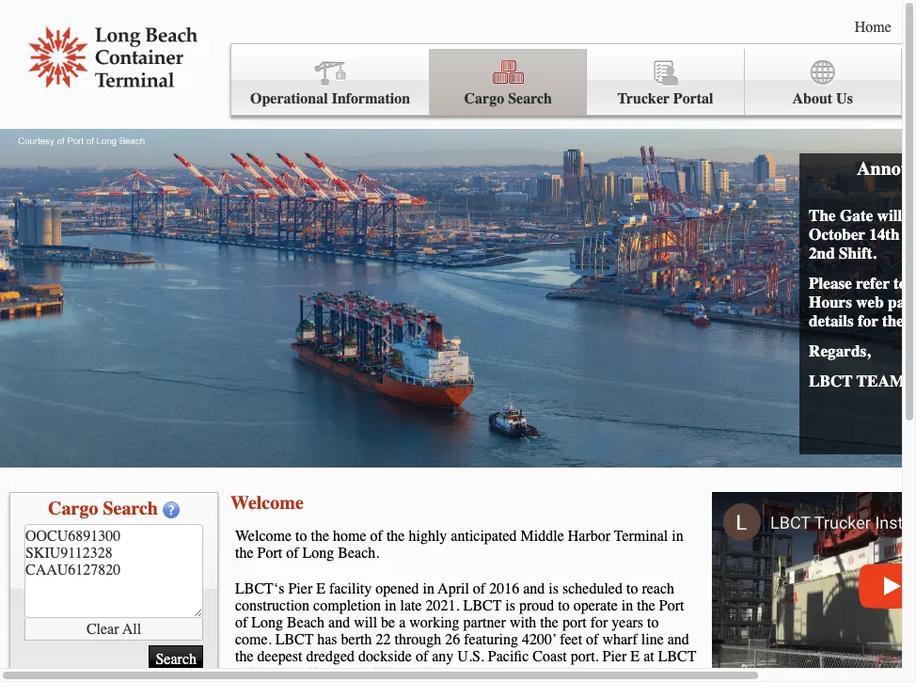 Task type: describe. For each thing, give the bounding box(es) containing it.
terminal
[[615, 528, 669, 545]]

Enter container numbers and/ or booking numbers. text field
[[24, 524, 203, 618]]

to inside "please refer to t"
[[894, 274, 908, 293]]

of up construction
[[286, 545, 299, 562]]

harbor
[[568, 528, 611, 545]]

the left deepest
[[235, 649, 254, 665]]

portal
[[674, 90, 714, 107]]

team
[[857, 372, 906, 391]]

2 cranes, from the left
[[585, 665, 627, 682]]

refer
[[857, 274, 890, 293]]

announ
[[858, 158, 917, 180]]

through
[[395, 632, 442, 649]]

|
[[906, 20, 909, 36]]

in right operate
[[622, 598, 634, 615]]

please
[[809, 274, 853, 293]]

coast
[[533, 649, 567, 665]]

1 horizontal spatial and
[[524, 581, 545, 598]]

lbct up featuring
[[464, 598, 502, 615]]

u.s.
[[458, 649, 485, 665]]

welcome for welcome to the home of the highly anticipated middle harbor terminal in the port of long beach.
[[235, 528, 292, 545]]

april
[[438, 581, 470, 598]]

deepest
[[257, 649, 303, 665]]

2 vertical spatial will
[[235, 665, 259, 682]]

partner
[[464, 615, 506, 632]]

about
[[793, 90, 833, 107]]

be inside the gate will be
[[907, 206, 917, 225]]

all
[[122, 621, 141, 638]]

home
[[855, 19, 892, 36]]

lbct team
[[809, 372, 906, 391]]

port
[[563, 615, 587, 632]]

to right years
[[648, 615, 659, 632]]

1 horizontal spatial is
[[549, 581, 559, 598]]

long inside the "welcome to the home of the highly anticipated middle harbor terminal in the port of long beach."
[[303, 545, 334, 562]]

will inside the gate will be
[[878, 206, 903, 225]]

dredged
[[306, 649, 355, 665]]

trucker
[[618, 90, 670, 107]]

a
[[399, 615, 406, 632]]

welcome to the home of the highly anticipated middle harbor terminal in the port of long beach.
[[235, 528, 684, 562]]

anticipated
[[451, 528, 517, 545]]

beach
[[287, 615, 325, 632]]

operational information link
[[232, 49, 430, 116]]

cargo inside menu item
[[465, 90, 505, 107]]

come.
[[235, 632, 272, 649]]

to right proud
[[558, 598, 570, 615]]

scheduled
[[563, 581, 623, 598]]

at
[[644, 649, 655, 665]]

of right feet
[[587, 632, 599, 649]]

in inside the "welcome to the home of the highly anticipated middle harbor terminal in the port of long beach."
[[672, 528, 684, 545]]

highly
[[409, 528, 447, 545]]

0 horizontal spatial is
[[506, 598, 516, 615]]

gate
[[841, 206, 874, 225]]

operational information
[[250, 90, 411, 107]]

cargo search inside menu item
[[465, 90, 553, 107]]

long inside lbct's pier e facility opened in april of 2016 and is scheduled to reach construction completion in late 2021.  lbct is proud to operate in the port of long beach and will be a working partner with the port for years to come.  lbct has berth 22 through 26 featuring 4200' feet of wharf line and the deepest dredged dockside of any u.s. pacific coast port. pier e at lbct will eventually run 18 ship to shore cranes, 5 intermodal cranes, a
[[252, 615, 283, 632]]

search inside cargo search link
[[508, 90, 553, 107]]

clear all
[[86, 621, 141, 638]]

the left "port"
[[541, 615, 559, 632]]

26
[[445, 632, 460, 649]]

shore
[[419, 665, 454, 682]]

in left late
[[385, 598, 397, 615]]

of left the any
[[416, 649, 429, 665]]

regards,​
[[809, 342, 871, 361]]

2021.
[[426, 598, 460, 615]]

cargo search link
[[430, 49, 588, 116]]

the left highly
[[387, 528, 405, 545]]

menu bar containing operational information
[[231, 43, 917, 116]]

with
[[510, 615, 537, 632]]



Task type: locate. For each thing, give the bounding box(es) containing it.
the gate will be
[[809, 206, 917, 263]]

2016
[[490, 581, 520, 598]]

1 horizontal spatial long
[[303, 545, 334, 562]]

please refer to t
[[809, 274, 917, 330]]

reach
[[642, 581, 675, 598]]

long down lbct's
[[252, 615, 283, 632]]

wharf
[[603, 632, 638, 649]]

lbct right at at the right of the page
[[659, 649, 697, 665]]

1 vertical spatial cargo
[[48, 498, 98, 520]]

port up line
[[660, 598, 685, 615]]

of left 2016
[[473, 581, 486, 598]]

1 horizontal spatial port
[[660, 598, 685, 615]]

ship
[[372, 665, 399, 682]]

us
[[837, 90, 854, 107]]

facility
[[329, 581, 372, 598]]

dockside
[[359, 649, 412, 665]]

working
[[410, 615, 460, 632]]

1 vertical spatial be
[[381, 615, 395, 632]]

4200'
[[522, 632, 557, 649]]

be left a
[[381, 615, 395, 632]]

0 horizontal spatial search
[[103, 498, 158, 520]]

late
[[401, 598, 422, 615]]

will down come.
[[235, 665, 259, 682]]

and right 2016
[[524, 581, 545, 598]]

0 horizontal spatial port
[[257, 545, 283, 562]]

port inside the "welcome to the home of the highly anticipated middle harbor terminal in the port of long beach."
[[257, 545, 283, 562]]

will left a
[[354, 615, 378, 632]]

0 horizontal spatial e
[[316, 581, 326, 598]]

line
[[642, 632, 664, 649]]

the
[[809, 206, 836, 225]]

1 horizontal spatial cargo
[[465, 90, 505, 107]]

be inside lbct's pier e facility opened in april of 2016 and is scheduled to reach construction completion in late 2021.  lbct is proud to operate in the port of long beach and will be a working partner with the port for years to come.  lbct has berth 22 through 26 featuring 4200' feet of wharf line and the deepest dredged dockside of any u.s. pacific coast port. pier e at lbct will eventually run 18 ship to shore cranes, 5 intermodal cranes, a
[[381, 615, 395, 632]]

0 vertical spatial cargo
[[465, 90, 505, 107]]

clear all button
[[24, 618, 203, 641]]

in right late
[[423, 581, 435, 598]]

5
[[503, 665, 511, 682]]

lbct's pier e facility opened in april of 2016 and is scheduled to reach construction completion in late 2021.  lbct is proud to operate in the port of long beach and will be a working partner with the port for years to come.  lbct has berth 22 through 26 featuring 4200' feet of wharf line and the deepest dredged dockside of any u.s. pacific coast port. pier e at lbct will eventually run 18 ship to shore cranes, 5 intermodal cranes, a
[[235, 581, 698, 682]]

lbct
[[809, 372, 853, 391], [464, 598, 502, 615], [275, 632, 314, 649], [659, 649, 697, 665]]

cargo search
[[465, 90, 553, 107], [48, 498, 158, 520]]

the left the home
[[311, 528, 329, 545]]

0 horizontal spatial cargo
[[48, 498, 98, 520]]

the
[[311, 528, 329, 545], [387, 528, 405, 545], [235, 545, 254, 562], [637, 598, 656, 615], [541, 615, 559, 632], [235, 649, 254, 665]]

2 horizontal spatial and
[[668, 632, 690, 649]]

welcome inside the "welcome to the home of the highly anticipated middle harbor terminal in the port of long beach."
[[235, 528, 292, 545]]

trucker portal
[[618, 90, 714, 107]]

and right line
[[668, 632, 690, 649]]

in right terminal
[[672, 528, 684, 545]]

construction
[[235, 598, 310, 615]]

1 horizontal spatial e
[[631, 649, 640, 665]]

pier
[[288, 581, 313, 598], [603, 649, 627, 665]]

0 vertical spatial welcome
[[231, 492, 304, 514]]

run
[[329, 665, 349, 682]]

be down announ
[[907, 206, 917, 225]]

0 vertical spatial pier
[[288, 581, 313, 598]]

18
[[353, 665, 368, 682]]

0 horizontal spatial be
[[381, 615, 395, 632]]

port
[[257, 545, 283, 562], [660, 598, 685, 615]]

1 vertical spatial welcome
[[235, 528, 292, 545]]

welcome
[[231, 492, 304, 514], [235, 528, 292, 545]]

0 vertical spatial be
[[907, 206, 917, 225]]

e left at at the right of the page
[[631, 649, 640, 665]]

for
[[591, 615, 608, 632]]

the up lbct's
[[235, 545, 254, 562]]

1 vertical spatial e
[[631, 649, 640, 665]]

None submit
[[149, 646, 203, 674]]

0 horizontal spatial cargo search
[[48, 498, 158, 520]]

0 vertical spatial cargo search
[[465, 90, 553, 107]]

2 horizontal spatial will
[[878, 206, 903, 225]]

1 vertical spatial pier
[[603, 649, 627, 665]]

1 vertical spatial port
[[660, 598, 685, 615]]

0 vertical spatial long
[[303, 545, 334, 562]]

information
[[332, 90, 411, 107]]

1 vertical spatial cargo search
[[48, 498, 158, 520]]

1 horizontal spatial be
[[907, 206, 917, 225]]

0 horizontal spatial pier
[[288, 581, 313, 598]]

cranes,
[[457, 665, 500, 682], [585, 665, 627, 682]]

1 vertical spatial search
[[103, 498, 158, 520]]

will
[[878, 206, 903, 225], [354, 615, 378, 632], [235, 665, 259, 682]]

1 horizontal spatial cranes,
[[585, 665, 627, 682]]

about us
[[793, 90, 854, 107]]

intermodal
[[515, 665, 581, 682]]

be
[[907, 206, 917, 225], [381, 615, 395, 632]]

any
[[432, 649, 454, 665]]

port up lbct's
[[257, 545, 283, 562]]

to right "ship"
[[403, 665, 415, 682]]

0 horizontal spatial long
[[252, 615, 283, 632]]

of right the home
[[370, 528, 383, 545]]

1 horizontal spatial search
[[508, 90, 553, 107]]

long left beach.
[[303, 545, 334, 562]]

eventually
[[263, 665, 325, 682]]

menu item
[[902, 49, 917, 116]]

search
[[508, 90, 553, 107], [103, 498, 158, 520]]

long
[[303, 545, 334, 562], [252, 615, 283, 632]]

e left facility
[[316, 581, 326, 598]]

of down lbct's
[[235, 615, 248, 632]]

proud
[[519, 598, 555, 615]]

operational
[[250, 90, 328, 107]]

1 vertical spatial will
[[354, 615, 378, 632]]

menu bar
[[231, 43, 917, 116]]

cargo search menu item
[[430, 49, 588, 116]]

1 horizontal spatial cargo search
[[465, 90, 553, 107]]

to left reach
[[627, 581, 639, 598]]

t
[[912, 274, 917, 293]]

0 horizontal spatial cranes,
[[457, 665, 500, 682]]

to left the home
[[296, 528, 307, 545]]

operate
[[574, 598, 618, 615]]

will right gate
[[878, 206, 903, 225]]

in
[[672, 528, 684, 545], [423, 581, 435, 598], [385, 598, 397, 615], [622, 598, 634, 615]]

0 vertical spatial e
[[316, 581, 326, 598]]

to
[[894, 274, 908, 293], [296, 528, 307, 545], [627, 581, 639, 598], [558, 598, 570, 615], [648, 615, 659, 632], [403, 665, 415, 682]]

0 horizontal spatial and
[[329, 615, 350, 632]]

1 cranes, from the left
[[457, 665, 500, 682]]

e
[[316, 581, 326, 598], [631, 649, 640, 665]]

pacific
[[488, 649, 529, 665]]

is
[[549, 581, 559, 598], [506, 598, 516, 615]]

lbct down regards,​
[[809, 372, 853, 391]]

22
[[376, 632, 391, 649]]

to inside the "welcome to the home of the highly anticipated middle harbor terminal in the port of long beach."
[[296, 528, 307, 545]]

middle
[[521, 528, 565, 545]]

about us link
[[745, 49, 902, 116]]

has
[[317, 632, 338, 649]]

1 horizontal spatial will
[[354, 615, 378, 632]]

completion
[[314, 598, 381, 615]]

port inside lbct's pier e facility opened in april of 2016 and is scheduled to reach construction completion in late 2021.  lbct is proud to operate in the port of long beach and will be a working partner with the port for years to come.  lbct has berth 22 through 26 featuring 4200' feet of wharf line and the deepest dredged dockside of any u.s. pacific coast port. pier e at lbct will eventually run 18 ship to shore cranes, 5 intermodal cranes, a
[[660, 598, 685, 615]]

feet
[[560, 632, 583, 649]]

and
[[524, 581, 545, 598], [329, 615, 350, 632], [668, 632, 690, 649]]

lbct's
[[235, 581, 285, 598]]

cargo
[[465, 90, 505, 107], [48, 498, 98, 520]]

welcome for welcome
[[231, 492, 304, 514]]

opened
[[376, 581, 419, 598]]

trucker portal link
[[588, 49, 745, 116]]

of
[[370, 528, 383, 545], [286, 545, 299, 562], [473, 581, 486, 598], [235, 615, 248, 632], [587, 632, 599, 649], [416, 649, 429, 665]]

cranes, left 5
[[457, 665, 500, 682]]

pier up beach at the left bottom of page
[[288, 581, 313, 598]]

featuring
[[464, 632, 519, 649]]

cranes, down wharf at the bottom right of page
[[585, 665, 627, 682]]

pier right "port."
[[603, 649, 627, 665]]

is left "scheduled"
[[549, 581, 559, 598]]

port.
[[571, 649, 599, 665]]

0 vertical spatial search
[[508, 90, 553, 107]]

0 horizontal spatial will
[[235, 665, 259, 682]]

berth
[[341, 632, 372, 649]]

lbct left has
[[275, 632, 314, 649]]

to left t on the right top of page
[[894, 274, 908, 293]]

1 horizontal spatial pier
[[603, 649, 627, 665]]

0 vertical spatial will
[[878, 206, 903, 225]]

0 vertical spatial port
[[257, 545, 283, 562]]

home link
[[855, 19, 892, 36]]

and right beach at the left bottom of page
[[329, 615, 350, 632]]

home
[[333, 528, 367, 545]]

the up line
[[637, 598, 656, 615]]

years
[[612, 615, 644, 632]]

1 vertical spatial long
[[252, 615, 283, 632]]

clear
[[86, 621, 119, 638]]

beach.
[[338, 545, 380, 562]]

is left proud
[[506, 598, 516, 615]]



Task type: vqa. For each thing, say whether or not it's contained in the screenshot.
Cma
no



